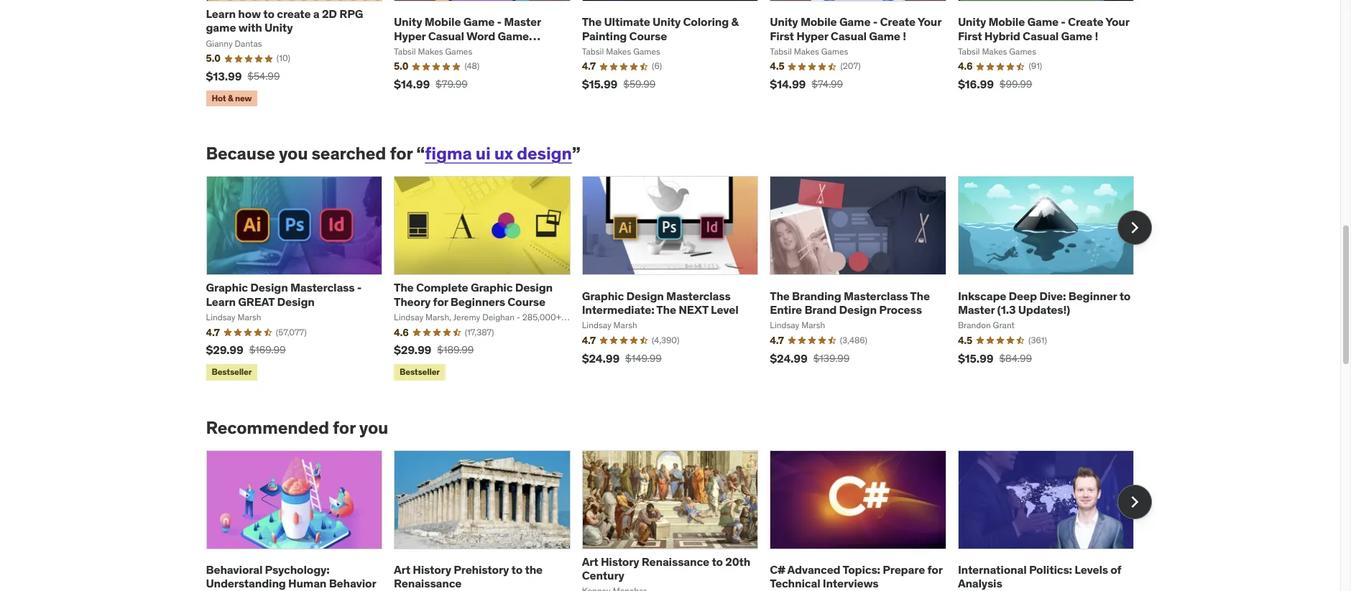 Task type: vqa. For each thing, say whether or not it's contained in the screenshot.
Unity Mobile Game - Create Your First Hybrid Casual Game !'s YOUR
yes



Task type: locate. For each thing, give the bounding box(es) containing it.
for inside the complete graphic design theory for beginners course
[[433, 294, 448, 309]]

graphic design masterclass intermediate: the next level link
[[582, 289, 739, 317]]

the inside 'graphic design masterclass intermediate: the next level'
[[656, 302, 676, 317]]

learn how to create a 2d rpg game with unity
[[206, 7, 363, 35]]

for
[[390, 143, 413, 165], [433, 294, 448, 309], [333, 417, 356, 439], [927, 563, 942, 577]]

first inside unity mobile game - create your first hyper casual game !
[[770, 28, 794, 43]]

0 vertical spatial course
[[629, 28, 667, 43]]

graphic
[[206, 281, 248, 295], [471, 281, 513, 295], [582, 289, 624, 303]]

1 vertical spatial course
[[508, 294, 545, 309]]

create for unity mobile game - create your first hybrid casual game !
[[1068, 15, 1104, 29]]

art inside art history prehistory to the renaissance
[[394, 563, 410, 577]]

1 learn from the top
[[206, 7, 236, 21]]

unity mobile game - create your first hybrid casual game ! link
[[958, 15, 1129, 43]]

unity inside unity mobile game - master hyper casual word game mechanics!
[[394, 15, 422, 29]]

design inside the complete graphic design theory for beginners course
[[515, 281, 553, 295]]

1 mobile from the left
[[425, 15, 461, 29]]

1 horizontal spatial first
[[958, 28, 982, 43]]

0 horizontal spatial master
[[504, 15, 541, 29]]

1 first from the left
[[770, 28, 794, 43]]

carousel element containing art history renaissance to 20th century
[[206, 450, 1152, 591]]

century
[[582, 568, 624, 583]]

2 learn from the top
[[206, 294, 236, 309]]

master
[[504, 15, 541, 29], [958, 302, 995, 317]]

0 vertical spatial renaissance
[[642, 555, 709, 569]]

level
[[711, 302, 739, 317]]

master left (1.3
[[958, 302, 995, 317]]

masterclass for great
[[290, 281, 355, 295]]

2 create from the left
[[1068, 15, 1104, 29]]

3 casual from the left
[[1023, 28, 1059, 43]]

unity for unity mobile game - create your first hybrid casual game !
[[958, 15, 986, 29]]

1 next image from the top
[[1123, 217, 1146, 240]]

to inside art history prehistory to the renaissance
[[511, 563, 523, 577]]

2 ! from the left
[[1095, 28, 1098, 43]]

for inside the c# advanced topics: prepare for technical interviews
[[927, 563, 942, 577]]

course right painting
[[629, 28, 667, 43]]

1 horizontal spatial history
[[601, 555, 639, 569]]

0 horizontal spatial history
[[413, 563, 451, 577]]

&
[[731, 15, 739, 29]]

! inside unity mobile game - create your first hyper casual game !
[[903, 28, 906, 43]]

unity for unity mobile game - create your first hyper casual game !
[[770, 15, 798, 29]]

1 horizontal spatial you
[[359, 417, 388, 439]]

1 horizontal spatial mobile
[[801, 15, 837, 29]]

history
[[601, 555, 639, 569], [413, 563, 451, 577]]

0 horizontal spatial masterclass
[[290, 281, 355, 295]]

0 vertical spatial carousel element
[[206, 176, 1152, 384]]

to
[[263, 7, 274, 21], [1119, 289, 1131, 303], [712, 555, 723, 569], [511, 563, 523, 577]]

understanding
[[206, 576, 286, 591]]

course
[[629, 28, 667, 43], [508, 294, 545, 309]]

to inside learn how to create a 2d rpg game with unity
[[263, 7, 274, 21]]

casual for unity mobile game - create your first hybrid casual game !
[[1023, 28, 1059, 43]]

word
[[466, 28, 495, 43]]

technical
[[770, 576, 820, 591]]

of
[[1111, 563, 1121, 577]]

1 horizontal spatial !
[[1095, 28, 1098, 43]]

graphic inside 'graphic design masterclass intermediate: the next level'
[[582, 289, 624, 303]]

theory
[[394, 294, 431, 309]]

! for unity mobile game - create your first hybrid casual game !
[[1095, 28, 1098, 43]]

art right the 'behavior'
[[394, 563, 410, 577]]

your inside unity mobile game - create your first hyper casual game !
[[918, 15, 941, 29]]

1 horizontal spatial your
[[1106, 15, 1129, 29]]

0 horizontal spatial you
[[279, 143, 308, 165]]

complete
[[416, 281, 468, 295]]

0 vertical spatial master
[[504, 15, 541, 29]]

to inside art history renaissance to 20th century
[[712, 555, 723, 569]]

1 horizontal spatial create
[[1068, 15, 1104, 29]]

1 horizontal spatial hyper
[[796, 28, 828, 43]]

hyper inside unity mobile game - master hyper casual word game mechanics!
[[394, 28, 426, 43]]

carousel element containing graphic design masterclass - learn great design
[[206, 176, 1152, 384]]

2 hyper from the left
[[796, 28, 828, 43]]

0 horizontal spatial course
[[508, 294, 545, 309]]

mobile for word
[[425, 15, 461, 29]]

course inside the complete graphic design theory for beginners course
[[508, 294, 545, 309]]

0 horizontal spatial mobile
[[425, 15, 461, 29]]

- inside unity mobile game - master hyper casual word game mechanics!
[[497, 15, 502, 29]]

art right "the"
[[582, 555, 598, 569]]

first inside unity mobile game - create your first hybrid casual game !
[[958, 28, 982, 43]]

0 horizontal spatial art
[[394, 563, 410, 577]]

to right beginner
[[1119, 289, 1131, 303]]

0 horizontal spatial renaissance
[[394, 576, 462, 591]]

! inside unity mobile game - create your first hybrid casual game !
[[1095, 28, 1098, 43]]

course right beginners
[[508, 294, 545, 309]]

create inside unity mobile game - create your first hybrid casual game !
[[1068, 15, 1104, 29]]

- for hybrid
[[1061, 15, 1066, 29]]

renaissance
[[642, 555, 709, 569], [394, 576, 462, 591]]

1 create from the left
[[880, 15, 916, 29]]

learn left how
[[206, 7, 236, 21]]

deep
[[1009, 289, 1037, 303]]

searched
[[312, 143, 386, 165]]

design
[[250, 281, 288, 295], [515, 281, 553, 295], [626, 289, 664, 303], [277, 294, 315, 309], [839, 302, 877, 317]]

first right &
[[770, 28, 794, 43]]

0 horizontal spatial !
[[903, 28, 906, 43]]

human
[[288, 576, 326, 591]]

1 vertical spatial next image
[[1123, 491, 1146, 514]]

0 vertical spatial next image
[[1123, 217, 1146, 240]]

advanced
[[787, 563, 840, 577]]

masterclass inside the branding masterclass the entire brand design process
[[844, 289, 908, 303]]

0 horizontal spatial create
[[880, 15, 916, 29]]

unity inside unity mobile game - create your first hyper casual game !
[[770, 15, 798, 29]]

art
[[582, 555, 598, 569], [394, 563, 410, 577]]

casual inside unity mobile game - create your first hybrid casual game !
[[1023, 28, 1059, 43]]

art for century
[[582, 555, 598, 569]]

1 vertical spatial carousel element
[[206, 450, 1152, 591]]

graphic inside graphic design masterclass - learn great design
[[206, 281, 248, 295]]

your for unity mobile game - create your first hybrid casual game !
[[1106, 15, 1129, 29]]

graphic for graphic design masterclass - learn great design
[[206, 281, 248, 295]]

unity inside learn how to create a 2d rpg game with unity
[[265, 20, 293, 35]]

1 carousel element from the top
[[206, 176, 1152, 384]]

unity mobile game - master hyper casual word game mechanics! link
[[394, 15, 541, 57]]

behavioral
[[206, 563, 263, 577]]

painting
[[582, 28, 627, 43]]

master right word
[[504, 15, 541, 29]]

the left ultimate
[[582, 15, 602, 29]]

1 horizontal spatial master
[[958, 302, 995, 317]]

2 horizontal spatial casual
[[1023, 28, 1059, 43]]

1 casual from the left
[[428, 28, 464, 43]]

the
[[582, 15, 602, 29], [394, 281, 414, 295], [770, 289, 790, 303], [910, 289, 930, 303], [656, 302, 676, 317]]

1 vertical spatial learn
[[206, 294, 236, 309]]

your inside unity mobile game - create your first hybrid casual game !
[[1106, 15, 1129, 29]]

the left the next
[[656, 302, 676, 317]]

unity inside the ultimate unity coloring & painting course
[[653, 15, 681, 29]]

0 horizontal spatial first
[[770, 28, 794, 43]]

!
[[903, 28, 906, 43], [1095, 28, 1098, 43]]

1 horizontal spatial casual
[[831, 28, 867, 43]]

behavior
[[329, 576, 376, 591]]

next image
[[1123, 217, 1146, 240], [1123, 491, 1146, 514]]

1 horizontal spatial art
[[582, 555, 598, 569]]

learn left great
[[206, 294, 236, 309]]

the inside the complete graphic design theory for beginners course
[[394, 281, 414, 295]]

master inside the inkscape deep dive: beginner to master (1.3 updates!)
[[958, 302, 995, 317]]

first
[[770, 28, 794, 43], [958, 28, 982, 43]]

interviews
[[823, 576, 879, 591]]

0 horizontal spatial your
[[918, 15, 941, 29]]

prehistory
[[454, 563, 509, 577]]

art for renaissance
[[394, 563, 410, 577]]

next image for because you searched for "
[[1123, 217, 1146, 240]]

history inside art history prehistory to the renaissance
[[413, 563, 451, 577]]

- for word
[[497, 15, 502, 29]]

3 mobile from the left
[[989, 15, 1025, 29]]

2 first from the left
[[958, 28, 982, 43]]

coloring
[[683, 15, 729, 29]]

casual
[[428, 28, 464, 43], [831, 28, 867, 43], [1023, 28, 1059, 43]]

brand
[[804, 302, 837, 317]]

2 carousel element from the top
[[206, 450, 1152, 591]]

2 mobile from the left
[[801, 15, 837, 29]]

with
[[238, 20, 262, 35]]

the left complete
[[394, 281, 414, 295]]

the branding masterclass the entire brand design process link
[[770, 289, 930, 317]]

"
[[572, 143, 580, 165]]

your
[[918, 15, 941, 29], [1106, 15, 1129, 29]]

1 ! from the left
[[903, 28, 906, 43]]

to inside the inkscape deep dive: beginner to master (1.3 updates!)
[[1119, 289, 1131, 303]]

unity inside unity mobile game - create your first hybrid casual game !
[[958, 15, 986, 29]]

- inside unity mobile game - create your first hyper casual game !
[[873, 15, 878, 29]]

hyper
[[394, 28, 426, 43], [796, 28, 828, 43]]

history inside art history renaissance to 20th century
[[601, 555, 639, 569]]

0 horizontal spatial hyper
[[394, 28, 426, 43]]

1 hyper from the left
[[394, 28, 426, 43]]

- inside unity mobile game - create your first hybrid casual game !
[[1061, 15, 1066, 29]]

2 casual from the left
[[831, 28, 867, 43]]

2 horizontal spatial masterclass
[[844, 289, 908, 303]]

masterclass inside 'graphic design masterclass intermediate: the next level'
[[666, 289, 731, 303]]

1 horizontal spatial graphic
[[471, 281, 513, 295]]

learn
[[206, 7, 236, 21], [206, 294, 236, 309]]

the ultimate unity coloring & painting course link
[[582, 15, 739, 43]]

0 vertical spatial learn
[[206, 7, 236, 21]]

masterclass inside graphic design masterclass - learn great design
[[290, 281, 355, 295]]

2 horizontal spatial graphic
[[582, 289, 624, 303]]

masterclass for brand
[[844, 289, 908, 303]]

behavioral psychology: understanding human behavior
[[206, 563, 376, 591]]

intermediate:
[[582, 302, 654, 317]]

1 your from the left
[[918, 15, 941, 29]]

2d
[[322, 7, 337, 21]]

because you searched for " figma ui ux design "
[[206, 143, 580, 165]]

carousel element for recommended for you
[[206, 450, 1152, 591]]

-
[[497, 15, 502, 29], [873, 15, 878, 29], [1061, 15, 1066, 29], [357, 281, 362, 295]]

2 next image from the top
[[1123, 491, 1146, 514]]

to right how
[[263, 7, 274, 21]]

first left hybrid
[[958, 28, 982, 43]]

art inside art history renaissance to 20th century
[[582, 555, 598, 569]]

masterclass for next
[[666, 289, 731, 303]]

you
[[279, 143, 308, 165], [359, 417, 388, 439]]

to left "the"
[[511, 563, 523, 577]]

learn inside graphic design masterclass - learn great design
[[206, 294, 236, 309]]

the inside the ultimate unity coloring & painting course
[[582, 15, 602, 29]]

1 vertical spatial master
[[958, 302, 995, 317]]

next image for recommended for you
[[1123, 491, 1146, 514]]

0 horizontal spatial casual
[[428, 28, 464, 43]]

casual inside unity mobile game - master hyper casual word game mechanics!
[[428, 28, 464, 43]]

create
[[880, 15, 916, 29], [1068, 15, 1104, 29]]

mobile inside unity mobile game - master hyper casual word game mechanics!
[[425, 15, 461, 29]]

behavioral psychology: understanding human behavior link
[[206, 563, 376, 591]]

create for unity mobile game - create your first hyper casual game !
[[880, 15, 916, 29]]

2 your from the left
[[1106, 15, 1129, 29]]

unity mobile game - master hyper casual word game mechanics!
[[394, 15, 541, 57]]

0 horizontal spatial graphic
[[206, 281, 248, 295]]

1 horizontal spatial course
[[629, 28, 667, 43]]

mobile
[[425, 15, 461, 29], [801, 15, 837, 29], [989, 15, 1025, 29]]

mobile inside unity mobile game - create your first hyper casual game !
[[801, 15, 837, 29]]

figma ui ux design link
[[425, 143, 572, 165]]

first for unity mobile game - create your first hybrid casual game !
[[958, 28, 982, 43]]

create inside unity mobile game - create your first hyper casual game !
[[880, 15, 916, 29]]

unity
[[394, 15, 422, 29], [653, 15, 681, 29], [770, 15, 798, 29], [958, 15, 986, 29], [265, 20, 293, 35]]

recommended
[[206, 417, 329, 439]]

casual inside unity mobile game - create your first hyper casual game !
[[831, 28, 867, 43]]

mobile inside unity mobile game - create your first hybrid casual game !
[[989, 15, 1025, 29]]

carousel element
[[206, 176, 1152, 384], [206, 450, 1152, 591]]

2 horizontal spatial mobile
[[989, 15, 1025, 29]]

to left the 20th
[[712, 555, 723, 569]]

levels
[[1075, 563, 1108, 577]]

masterclass
[[290, 281, 355, 295], [666, 289, 731, 303], [844, 289, 908, 303]]

a
[[313, 7, 319, 21]]

c# advanced topics: prepare for technical interviews
[[770, 563, 942, 591]]

the for the branding masterclass the entire brand design process
[[770, 289, 790, 303]]

the left branding
[[770, 289, 790, 303]]

1 horizontal spatial masterclass
[[666, 289, 731, 303]]

course inside the ultimate unity coloring & painting course
[[629, 28, 667, 43]]

1 vertical spatial renaissance
[[394, 576, 462, 591]]

1 horizontal spatial renaissance
[[642, 555, 709, 569]]



Task type: describe. For each thing, give the bounding box(es) containing it.
inkscape
[[958, 289, 1006, 303]]

analysis
[[958, 576, 1002, 591]]

the for the complete graphic design theory for beginners course
[[394, 281, 414, 295]]

casual for unity mobile game - create your first hyper casual game !
[[831, 28, 867, 43]]

history for century
[[601, 555, 639, 569]]

updates!)
[[1018, 302, 1070, 317]]

dive:
[[1039, 289, 1066, 303]]

prepare
[[883, 563, 925, 577]]

design
[[517, 143, 572, 165]]

graphic design masterclass - learn great design link
[[206, 281, 362, 309]]

beginners
[[450, 294, 505, 309]]

graphic inside the complete graphic design theory for beginners course
[[471, 281, 513, 295]]

ultimate
[[604, 15, 650, 29]]

! for unity mobile game - create your first hyper casual game !
[[903, 28, 906, 43]]

psychology:
[[265, 563, 330, 577]]

the branding masterclass the entire brand design process
[[770, 289, 930, 317]]

politics:
[[1029, 563, 1072, 577]]

unity for unity mobile game - master hyper casual word game mechanics!
[[394, 15, 422, 29]]

great
[[238, 294, 275, 309]]

because
[[206, 143, 275, 165]]

graphic design masterclass intermediate: the next level
[[582, 289, 739, 317]]

- inside graphic design masterclass - learn great design
[[357, 281, 362, 295]]

ui
[[476, 143, 491, 165]]

mobile for hyper
[[801, 15, 837, 29]]

graphic design masterclass - learn great design
[[206, 281, 362, 309]]

hyper inside unity mobile game - create your first hyper casual game !
[[796, 28, 828, 43]]

next
[[679, 302, 708, 317]]

art history prehistory to the renaissance
[[394, 563, 543, 591]]

20th
[[725, 555, 750, 569]]

the left "inkscape" on the right of the page
[[910, 289, 930, 303]]

unity mobile game - create your first hyper casual game !
[[770, 15, 941, 43]]

how
[[238, 7, 261, 21]]

renaissance inside art history prehistory to the renaissance
[[394, 576, 462, 591]]

beginner
[[1068, 289, 1117, 303]]

ux
[[494, 143, 513, 165]]

topics:
[[843, 563, 880, 577]]

unity mobile game - create your first hybrid casual game !
[[958, 15, 1129, 43]]

learn inside learn how to create a 2d rpg game with unity
[[206, 7, 236, 21]]

the
[[525, 563, 543, 577]]

- for hyper
[[873, 15, 878, 29]]

history for renaissance
[[413, 563, 451, 577]]

art history prehistory to the renaissance link
[[394, 563, 543, 591]]

the for the ultimate unity coloring & painting course
[[582, 15, 602, 29]]

art history renaissance to 20th century
[[582, 555, 750, 583]]

"
[[416, 143, 425, 165]]

hybrid
[[984, 28, 1020, 43]]

game
[[206, 20, 236, 35]]

the ultimate unity coloring & painting course
[[582, 15, 739, 43]]

international politics: levels of analysis link
[[958, 563, 1121, 591]]

process
[[879, 302, 922, 317]]

mobile for hybrid
[[989, 15, 1025, 29]]

learn how to create a 2d rpg game with unity link
[[206, 7, 363, 35]]

graphic for graphic design masterclass intermediate: the next level
[[582, 289, 624, 303]]

unity mobile game - create your first hyper casual game ! link
[[770, 15, 941, 43]]

(1.3
[[997, 302, 1016, 317]]

the complete graphic design theory for beginners course
[[394, 281, 553, 309]]

your for unity mobile game - create your first hyper casual game !
[[918, 15, 941, 29]]

international
[[958, 563, 1027, 577]]

c# advanced topics: prepare for technical interviews link
[[770, 563, 942, 591]]

inkscape deep dive: beginner to master (1.3 updates!) link
[[958, 289, 1131, 317]]

art history renaissance to 20th century link
[[582, 555, 750, 583]]

0 vertical spatial you
[[279, 143, 308, 165]]

c#
[[770, 563, 785, 577]]

1 vertical spatial you
[[359, 417, 388, 439]]

rpg
[[339, 7, 363, 21]]

mechanics!
[[394, 42, 455, 57]]

design inside the branding masterclass the entire brand design process
[[839, 302, 877, 317]]

the complete graphic design theory for beginners course link
[[394, 281, 553, 309]]

carousel element for because you searched for "
[[206, 176, 1152, 384]]

figma
[[425, 143, 472, 165]]

branding
[[792, 289, 841, 303]]

renaissance inside art history renaissance to 20th century
[[642, 555, 709, 569]]

inkscape deep dive: beginner to master (1.3 updates!)
[[958, 289, 1131, 317]]

international politics: levels of analysis
[[958, 563, 1121, 591]]

master inside unity mobile game - master hyper casual word game mechanics!
[[504, 15, 541, 29]]

design inside 'graphic design masterclass intermediate: the next level'
[[626, 289, 664, 303]]

first for unity mobile game - create your first hyper casual game !
[[770, 28, 794, 43]]

entire
[[770, 302, 802, 317]]

recommended for you
[[206, 417, 388, 439]]

create
[[277, 7, 311, 21]]



